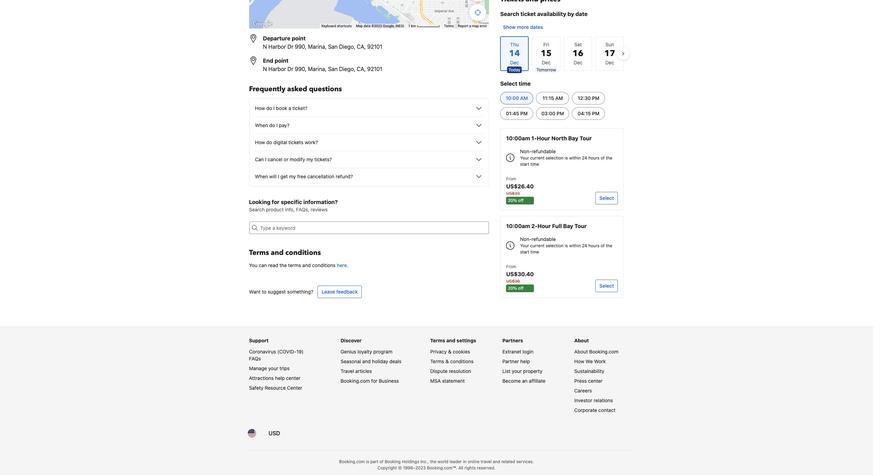 Task type: describe. For each thing, give the bounding box(es) containing it.
bay for full
[[564, 223, 574, 230]]

report
[[458, 24, 469, 28]]

corporate contact
[[575, 408, 616, 414]]

privacy & cookies link
[[431, 349, 471, 355]]

about for about booking.com
[[575, 349, 588, 355]]

genius
[[341, 349, 357, 355]]

availability
[[538, 11, 567, 17]]

start for us$26.40
[[521, 162, 530, 167]]

careers link
[[575, 388, 592, 394]]

how do digital tickets work?
[[255, 140, 318, 145]]

usd
[[269, 431, 280, 437]]

.
[[347, 263, 349, 269]]

coronavirus (covid-19) faqs
[[249, 349, 304, 362]]

1-
[[532, 135, 537, 142]]

select button for 10:00am 1-hour north bay tour
[[596, 192, 619, 205]]

usd button
[[265, 426, 285, 442]]

10:00am 1-hour north bay tour
[[507, 135, 592, 142]]

dispute resolution
[[431, 369, 472, 375]]

manage your trips link
[[249, 366, 290, 372]]

in
[[463, 460, 467, 465]]

04:15 pm
[[578, 111, 600, 117]]

i right can
[[265, 157, 267, 163]]

conditions for terms & conditions
[[451, 359, 474, 365]]

01:45 pm
[[506, 111, 528, 117]]

reviews
[[311, 207, 328, 213]]

terms for terms and conditions
[[249, 248, 269, 258]]

region containing 15
[[495, 33, 630, 74]]

Type a keyword field
[[258, 222, 490, 234]]

a inside dropdown button
[[289, 105, 291, 111]]

0 horizontal spatial center
[[286, 376, 301, 382]]

asked
[[287, 84, 307, 94]]

show
[[504, 24, 516, 30]]

booking.com™.
[[427, 466, 458, 471]]

data
[[364, 24, 371, 28]]

sustainability
[[575, 369, 605, 375]]

n for end point n harbor dr 990, marina, san diego, ca, 92101
[[263, 66, 267, 72]]

select button for 10:00am 2-hour full bay tour
[[596, 280, 619, 293]]

sustainability link
[[575, 369, 605, 375]]

0 horizontal spatial my
[[289, 174, 296, 180]]

corporate
[[575, 408, 598, 414]]

google,
[[383, 24, 395, 28]]

1
[[409, 24, 411, 28]]

pm for 03:00 pm
[[557, 111, 565, 117]]

cancel
[[268, 157, 283, 163]]

0 vertical spatial booking.com
[[590, 349, 619, 355]]

harbor for end
[[269, 66, 286, 72]]

manage your trips
[[249, 366, 290, 372]]

google image
[[251, 20, 274, 29]]

trips
[[280, 366, 290, 372]]

0 vertical spatial time
[[519, 81, 531, 87]]

list your property
[[503, 369, 543, 375]]

i for pay?
[[277, 122, 278, 128]]

departure point n harbor dr 990, marina, san diego, ca, 92101
[[263, 35, 383, 50]]

ticket
[[521, 11, 536, 17]]

dr for departure point
[[288, 44, 294, 50]]

hour for 2-
[[538, 223, 551, 230]]

faqs,
[[296, 207, 310, 213]]

pm for 12:30 pm
[[593, 95, 600, 101]]

10:00am for 10:00am 2-hour full bay tour
[[507, 223, 531, 230]]

investor relations link
[[575, 398, 614, 404]]

of for 10:00am 1-hour north bay tour
[[601, 156, 605, 161]]

terms and settings
[[431, 338, 477, 344]]

map region
[[249, 0, 490, 29]]

san for departure point
[[328, 44, 338, 50]]

off for us$26.40
[[519, 198, 524, 203]]

support
[[249, 338, 269, 344]]

selection for north
[[546, 156, 564, 161]]

refundable for 1-
[[532, 149, 556, 155]]

for for booking.com
[[372, 379, 378, 384]]

cookies
[[453, 349, 471, 355]]

terms & conditions link
[[431, 359, 474, 365]]

and inside booking.com is part of booking holdings inc., the world leader in online travel and related services. copyright © 1996–2023 booking.com™. all rights reserved.
[[493, 460, 501, 465]]

help for attractions
[[275, 376, 285, 382]]

attractions help center
[[249, 376, 301, 382]]

15
[[541, 48, 552, 59]]

statement
[[443, 379, 465, 384]]

non- for 2-
[[521, 237, 532, 242]]

about for about
[[575, 338, 589, 344]]

20% for us$30.40
[[508, 286, 517, 291]]

is for full
[[565, 243, 568, 249]]

about booking.com link
[[575, 349, 619, 355]]

how for how we work
[[575, 359, 585, 365]]

non- for 1-
[[521, 149, 532, 155]]

partner help link
[[503, 359, 530, 365]]

business
[[379, 379, 399, 384]]

become an affiliate
[[503, 379, 546, 384]]

terms and conditions
[[249, 248, 321, 258]]

point for departure point
[[292, 35, 306, 42]]

am for 10:00 am
[[521, 95, 528, 101]]

selection for full
[[546, 243, 564, 249]]

list
[[503, 369, 511, 375]]

and for terms and conditions
[[271, 248, 284, 258]]

0 vertical spatial my
[[307, 157, 313, 163]]

reserved.
[[477, 466, 496, 471]]

can i cancel or modify my tickets?
[[255, 157, 332, 163]]

non-refundable your current selection is within 24 hours of the start time for full
[[521, 237, 613, 255]]

press center
[[575, 379, 603, 384]]

your for trips
[[269, 366, 278, 372]]

investor relations
[[575, 398, 614, 404]]

of inside booking.com is part of booking holdings inc., the world leader in online travel and related services. copyright © 1996–2023 booking.com™. all rights reserved.
[[380, 460, 384, 465]]

sun 17 dec
[[605, 42, 616, 66]]

booking.com for business
[[341, 379, 399, 384]]

seasonal
[[341, 359, 361, 365]]

sun
[[606, 42, 615, 47]]

03:00
[[542, 111, 556, 117]]

genius loyalty program link
[[341, 349, 393, 355]]

select for 10:00am 2-hour full bay tour
[[600, 283, 615, 289]]

something?
[[287, 289, 314, 295]]

04:15
[[578, 111, 591, 117]]

us$38
[[507, 279, 520, 284]]

coronavirus
[[249, 349, 276, 355]]

point for end point
[[275, 58, 289, 64]]

pm for 04:15 pm
[[593, 111, 600, 117]]

safety resource center
[[249, 385, 303, 391]]

services.
[[517, 460, 534, 465]]

terms for terms link
[[444, 24, 454, 28]]

partner
[[503, 359, 519, 365]]

information?
[[304, 199, 338, 205]]

ca, for end point n harbor dr 990, marina, san diego, ca, 92101
[[357, 66, 366, 72]]

92101 for departure point n harbor dr 990, marina, san diego, ca, 92101
[[368, 44, 383, 50]]

©2023
[[372, 24, 382, 28]]

safety resource center link
[[249, 385, 303, 391]]

map
[[472, 24, 479, 28]]

msa
[[431, 379, 441, 384]]

us$33
[[507, 191, 520, 196]]

will
[[270, 174, 277, 180]]

leave feedback button
[[318, 286, 362, 299]]

1 horizontal spatial center
[[589, 379, 603, 384]]

program
[[374, 349, 393, 355]]

terms
[[288, 263, 301, 269]]

travel
[[341, 369, 354, 375]]

do for book
[[267, 105, 272, 111]]

non-refundable your current selection is within 24 hours of the start time for north
[[521, 149, 613, 167]]

you
[[249, 263, 258, 269]]

current for 2-
[[531, 243, 545, 249]]

24 for 10:00am 2-hour full bay tour
[[583, 243, 588, 249]]

to
[[262, 289, 267, 295]]

dispute
[[431, 369, 448, 375]]

dates
[[531, 24, 543, 30]]

& for privacy
[[448, 349, 452, 355]]

center
[[287, 385, 303, 391]]

shortcuts
[[337, 24, 352, 28]]

frequently
[[249, 84, 286, 94]]

can i cancel or modify my tickets? button
[[255, 156, 484, 164]]

when do i pay?
[[255, 122, 290, 128]]

select for 10:00am 1-hour north bay tour
[[600, 195, 615, 201]]

investor
[[575, 398, 593, 404]]



Task type: vqa. For each thing, say whether or not it's contained in the screenshot.
End point N Harbor Dr 990, Marina, San Diego, CA, 92101
yes



Task type: locate. For each thing, give the bounding box(es) containing it.
2 select button from the top
[[596, 280, 619, 293]]

hours for 10:00am 1-hour north bay tour
[[589, 156, 600, 161]]

1 vertical spatial n
[[263, 66, 267, 72]]

marina, up end point n harbor dr 990, marina, san diego, ca, 92101
[[308, 44, 327, 50]]

990, up end point n harbor dr 990, marina, san diego, ca, 92101
[[295, 44, 307, 50]]

0 vertical spatial about
[[575, 338, 589, 344]]

0 vertical spatial dr
[[288, 44, 294, 50]]

modify
[[290, 157, 305, 163]]

your up us$30.40
[[521, 243, 530, 249]]

1 horizontal spatial dec
[[574, 60, 583, 66]]

n inside end point n harbor dr 990, marina, san diego, ca, 92101
[[263, 66, 267, 72]]

1 vertical spatial hours
[[589, 243, 600, 249]]

partner help
[[503, 359, 530, 365]]

from for us$30.40
[[507, 264, 517, 270]]

within down 10:00am 2-hour full bay tour at the top right of the page
[[570, 243, 581, 249]]

1 hours from the top
[[589, 156, 600, 161]]

990, for departure point
[[295, 44, 307, 50]]

1 ca, from the top
[[357, 44, 366, 50]]

for for looking
[[272, 199, 280, 205]]

20% inside from us$26.40 us$33 20% off
[[508, 198, 517, 203]]

and up 'privacy & cookies' 'link'
[[447, 338, 456, 344]]

1 from from the top
[[507, 177, 517, 182]]

do left the digital
[[267, 140, 272, 145]]

the inside booking.com is part of booking holdings inc., the world leader in online travel and related services. copyright © 1996–2023 booking.com™. all rights reserved.
[[430, 460, 437, 465]]

1 vertical spatial is
[[565, 243, 568, 249]]

refundable down 10:00am 2-hour full bay tour at the top right of the page
[[532, 237, 556, 242]]

0 vertical spatial off
[[519, 198, 524, 203]]

search
[[501, 11, 520, 17], [249, 207, 265, 213]]

leader
[[450, 460, 462, 465]]

n inside departure point n harbor dr 990, marina, san diego, ca, 92101
[[263, 44, 267, 50]]

specific
[[281, 199, 302, 205]]

your for 1-
[[521, 156, 530, 161]]

1 vertical spatial select
[[600, 195, 615, 201]]

0 vertical spatial within
[[570, 156, 581, 161]]

inc.,
[[421, 460, 429, 465]]

0 vertical spatial conditions
[[286, 248, 321, 258]]

10:00am 2-hour full bay tour
[[507, 223, 587, 230]]

2 when from the top
[[255, 174, 268, 180]]

from up us$26.40
[[507, 177, 517, 182]]

0 horizontal spatial search
[[249, 207, 265, 213]]

diego, inside end point n harbor dr 990, marina, san diego, ca, 92101
[[339, 66, 356, 72]]

about booking.com
[[575, 349, 619, 355]]

show more dates
[[504, 24, 543, 30]]

990, up the asked
[[295, 66, 307, 72]]

1 horizontal spatial a
[[470, 24, 472, 28]]

1 vertical spatial ca,
[[357, 66, 366, 72]]

dec inside sat 16 dec
[[574, 60, 583, 66]]

dec down 16
[[574, 60, 583, 66]]

24
[[583, 156, 588, 161], [583, 243, 588, 249]]

dr inside departure point n harbor dr 990, marina, san diego, ca, 92101
[[288, 44, 294, 50]]

2 marina, from the top
[[308, 66, 327, 72]]

1 start from the top
[[521, 162, 530, 167]]

non- down 2-
[[521, 237, 532, 242]]

pm right 01:45
[[521, 111, 528, 117]]

2 harbor from the top
[[269, 66, 286, 72]]

when do i pay? button
[[255, 121, 484, 130]]

2 dr from the top
[[288, 66, 294, 72]]

1 vertical spatial dr
[[288, 66, 294, 72]]

help for partner
[[521, 359, 530, 365]]

booking.com is part of booking holdings inc., the world leader in online travel and related services. copyright © 1996–2023 booking.com™. all rights reserved.
[[339, 460, 534, 471]]

help
[[521, 359, 530, 365], [275, 376, 285, 382]]

dec up tomorrow
[[542, 60, 551, 66]]

genius loyalty program
[[341, 349, 393, 355]]

refund?
[[336, 174, 353, 180]]

1 horizontal spatial your
[[512, 369, 522, 375]]

1 dr from the top
[[288, 44, 294, 50]]

marina, inside departure point n harbor dr 990, marina, san diego, ca, 92101
[[308, 44, 327, 50]]

terms down privacy
[[431, 359, 445, 365]]

1 select button from the top
[[596, 192, 619, 205]]

2 20% from the top
[[508, 286, 517, 291]]

terms for terms & conditions
[[431, 359, 445, 365]]

you can read the terms and conditions here .
[[249, 263, 349, 269]]

2 vertical spatial do
[[267, 140, 272, 145]]

990, for end point
[[295, 66, 307, 72]]

extranet login link
[[503, 349, 534, 355]]

manage
[[249, 366, 267, 372]]

within for full
[[570, 243, 581, 249]]

1 marina, from the top
[[308, 44, 327, 50]]

your down 'partner help' link
[[512, 369, 522, 375]]

3 dec from the left
[[606, 60, 615, 66]]

1 off from the top
[[519, 198, 524, 203]]

leave feedback
[[322, 289, 358, 295]]

marina, for departure point
[[308, 44, 327, 50]]

map
[[356, 24, 363, 28]]

conditions down cookies
[[451, 359, 474, 365]]

0 vertical spatial san
[[328, 44, 338, 50]]

1 vertical spatial selection
[[546, 243, 564, 249]]

& down 'privacy & cookies' 'link'
[[446, 359, 449, 365]]

0 vertical spatial refundable
[[532, 149, 556, 155]]

2 vertical spatial of
[[380, 460, 384, 465]]

0 vertical spatial diego,
[[339, 44, 356, 50]]

2 horizontal spatial dec
[[606, 60, 615, 66]]

terms up can
[[249, 248, 269, 258]]

2 92101 from the top
[[368, 66, 383, 72]]

and for terms and settings
[[447, 338, 456, 344]]

1 when from the top
[[255, 122, 268, 128]]

1 vertical spatial booking.com
[[341, 379, 370, 384]]

how inside dropdown button
[[255, 105, 265, 111]]

pm for 01:45 pm
[[521, 111, 528, 117]]

search down 'looking'
[[249, 207, 265, 213]]

by
[[568, 11, 575, 17]]

2 within from the top
[[570, 243, 581, 249]]

2 off from the top
[[519, 286, 524, 291]]

rights
[[465, 466, 476, 471]]

2 vertical spatial is
[[366, 460, 369, 465]]

bay for north
[[569, 135, 579, 142]]

hours for 10:00am 2-hour full bay tour
[[589, 243, 600, 249]]

0 vertical spatial from
[[507, 177, 517, 182]]

i for book
[[274, 105, 275, 111]]

coronavirus (covid-19) faqs link
[[249, 349, 304, 362]]

harbor inside end point n harbor dr 990, marina, san diego, ca, 92101
[[269, 66, 286, 72]]

2 current from the top
[[531, 243, 545, 249]]

terms for terms and settings
[[431, 338, 446, 344]]

1 vertical spatial how
[[255, 140, 265, 145]]

i left pay?
[[277, 122, 278, 128]]

affiliate
[[529, 379, 546, 384]]

hour left north in the right of the page
[[537, 135, 551, 142]]

resolution
[[449, 369, 472, 375]]

marina,
[[308, 44, 327, 50], [308, 66, 327, 72]]

1 horizontal spatial for
[[372, 379, 378, 384]]

n down end
[[263, 66, 267, 72]]

marina, up the questions
[[308, 66, 327, 72]]

1 vertical spatial point
[[275, 58, 289, 64]]

1 vertical spatial select button
[[596, 280, 619, 293]]

0 vertical spatial non-
[[521, 149, 532, 155]]

for up product
[[272, 199, 280, 205]]

non-refundable your current selection is within 24 hours of the start time down north in the right of the page
[[521, 149, 613, 167]]

24 for 10:00am 1-hour north bay tour
[[583, 156, 588, 161]]

loyalty
[[358, 349, 372, 355]]

0 vertical spatial 10:00am
[[507, 135, 531, 142]]

1 vertical spatial help
[[275, 376, 285, 382]]

n
[[263, 44, 267, 50], [263, 66, 267, 72]]

dr for end point
[[288, 66, 294, 72]]

2 vertical spatial booking.com
[[339, 460, 365, 465]]

from inside from us$30.40 us$38 20% off
[[507, 264, 517, 270]]

1 vertical spatial 20%
[[508, 286, 517, 291]]

seasonal and holiday deals
[[341, 359, 402, 365]]

2 n from the top
[[263, 66, 267, 72]]

conditions left the here at the bottom of the page
[[312, 263, 336, 269]]

2 from from the top
[[507, 264, 517, 270]]

when for when do i pay?
[[255, 122, 268, 128]]

hour for 1-
[[537, 135, 551, 142]]

diego, for end point n harbor dr 990, marina, san diego, ca, 92101
[[339, 66, 356, 72]]

tour down 04:15
[[580, 135, 592, 142]]

terms up privacy
[[431, 338, 446, 344]]

am right 10:00
[[521, 95, 528, 101]]

2 vertical spatial select
[[600, 283, 615, 289]]

do for pay?
[[270, 122, 275, 128]]

get
[[281, 174, 288, 180]]

off inside from us$30.40 us$38 20% off
[[519, 286, 524, 291]]

your up attractions help center link on the bottom left of page
[[269, 366, 278, 372]]

1 vertical spatial 24
[[583, 243, 588, 249]]

1 20% from the top
[[508, 198, 517, 203]]

harbor inside departure point n harbor dr 990, marina, san diego, ca, 92101
[[269, 44, 286, 50]]

0 horizontal spatial for
[[272, 199, 280, 205]]

my right modify
[[307, 157, 313, 163]]

world
[[438, 460, 449, 465]]

booking.com left part
[[339, 460, 365, 465]]

from inside from us$26.40 us$33 20% off
[[507, 177, 517, 182]]

2 24 from the top
[[583, 243, 588, 249]]

dec for 15
[[542, 60, 551, 66]]

all
[[459, 466, 464, 471]]

questions
[[309, 84, 342, 94]]

0 vertical spatial hours
[[589, 156, 600, 161]]

dec for 17
[[606, 60, 615, 66]]

date
[[576, 11, 588, 17]]

1 n from the top
[[263, 44, 267, 50]]

1 vertical spatial about
[[575, 349, 588, 355]]

1 horizontal spatial my
[[307, 157, 313, 163]]

dec down 17
[[606, 60, 615, 66]]

dec inside the 'sun 17 dec'
[[606, 60, 615, 66]]

1 horizontal spatial help
[[521, 359, 530, 365]]

do left pay?
[[270, 122, 275, 128]]

0 vertical spatial selection
[[546, 156, 564, 161]]

11:15
[[543, 95, 555, 101]]

1 vertical spatial non-refundable your current selection is within 24 hours of the start time
[[521, 237, 613, 255]]

an
[[523, 379, 528, 384]]

pm right 03:00
[[557, 111, 565, 117]]

1 selection from the top
[[546, 156, 564, 161]]

1 92101 from the top
[[368, 44, 383, 50]]

1 am from the left
[[521, 95, 528, 101]]

0 vertical spatial your
[[521, 156, 530, 161]]

is for north
[[565, 156, 568, 161]]

selection down full
[[546, 243, 564, 249]]

1 vertical spatial 990,
[[295, 66, 307, 72]]

1 vertical spatial 92101
[[368, 66, 383, 72]]

time for 2-
[[531, 250, 540, 255]]

990, inside departure point n harbor dr 990, marina, san diego, ca, 92101
[[295, 44, 307, 50]]

2 hours from the top
[[589, 243, 600, 249]]

ca, inside end point n harbor dr 990, marina, san diego, ca, 92101
[[357, 66, 366, 72]]

1 harbor from the top
[[269, 44, 286, 50]]

marina, for end point
[[308, 66, 327, 72]]

2 diego, from the top
[[339, 66, 356, 72]]

off for us$30.40
[[519, 286, 524, 291]]

0 vertical spatial when
[[255, 122, 268, 128]]

0 vertical spatial bay
[[569, 135, 579, 142]]

part
[[371, 460, 379, 465]]

bay right north in the right of the page
[[569, 135, 579, 142]]

2 refundable from the top
[[532, 237, 556, 242]]

ca,
[[357, 44, 366, 50], [357, 66, 366, 72]]

1 vertical spatial san
[[328, 66, 338, 72]]

11:15 am
[[543, 95, 563, 101]]

current down 2-
[[531, 243, 545, 249]]

1 vertical spatial non-
[[521, 237, 532, 242]]

marina, inside end point n harbor dr 990, marina, san diego, ca, 92101
[[308, 66, 327, 72]]

refundable down 10:00am 1-hour north bay tour
[[532, 149, 556, 155]]

0 vertical spatial start
[[521, 162, 530, 167]]

how up can
[[255, 140, 265, 145]]

conditions up you can read the terms and conditions here .
[[286, 248, 321, 258]]

current
[[531, 156, 545, 161], [531, 243, 545, 249]]

map data ©2023 google, inegi
[[356, 24, 404, 28]]

2 990, from the top
[[295, 66, 307, 72]]

0 vertical spatial for
[[272, 199, 280, 205]]

2 your from the top
[[521, 243, 530, 249]]

1 diego, from the top
[[339, 44, 356, 50]]

2 non-refundable your current selection is within 24 hours of the start time from the top
[[521, 237, 613, 255]]

diego, down shortcuts on the left top of the page
[[339, 44, 356, 50]]

about up about booking.com link
[[575, 338, 589, 344]]

careers
[[575, 388, 592, 394]]

for left business
[[372, 379, 378, 384]]

0 vertical spatial 990,
[[295, 44, 307, 50]]

2 ca, from the top
[[357, 66, 366, 72]]

search up show
[[501, 11, 520, 17]]

terms left report
[[444, 24, 454, 28]]

booking.com for business
[[341, 379, 370, 384]]

san up end point n harbor dr 990, marina, san diego, ca, 92101
[[328, 44, 338, 50]]

cancellation
[[308, 174, 335, 180]]

time for 1-
[[531, 162, 540, 167]]

want to suggest something?
[[249, 289, 314, 295]]

harbor for departure
[[269, 44, 286, 50]]

92101 for end point n harbor dr 990, marina, san diego, ca, 92101
[[368, 66, 383, 72]]

12:30
[[578, 95, 591, 101]]

center up center
[[286, 376, 301, 382]]

san inside departure point n harbor dr 990, marina, san diego, ca, 92101
[[328, 44, 338, 50]]

(covid-
[[278, 349, 297, 355]]

your for property
[[512, 369, 522, 375]]

your up us$26.40
[[521, 156, 530, 161]]

2 non- from the top
[[521, 237, 532, 242]]

0 vertical spatial select
[[501, 81, 518, 87]]

pm
[[593, 95, 600, 101], [521, 111, 528, 117], [557, 111, 565, 117], [593, 111, 600, 117]]

help up 'safety resource center' link
[[275, 376, 285, 382]]

and right travel
[[493, 460, 501, 465]]

booking.com for business link
[[341, 379, 399, 384]]

2 dec from the left
[[574, 60, 583, 66]]

extranet login
[[503, 349, 534, 355]]

keyboard
[[322, 24, 336, 28]]

do inside dropdown button
[[267, 105, 272, 111]]

i right will
[[278, 174, 279, 180]]

1 vertical spatial 10:00am
[[507, 223, 531, 230]]

when left will
[[255, 174, 268, 180]]

and right terms
[[303, 263, 311, 269]]

tickets
[[289, 140, 304, 145]]

0 vertical spatial ca,
[[357, 44, 366, 50]]

keyboard shortcuts button
[[322, 24, 352, 29]]

start up us$30.40
[[521, 250, 530, 255]]

do left book
[[267, 105, 272, 111]]

departure
[[263, 35, 291, 42]]

10:00 am
[[506, 95, 528, 101]]

1 10:00am from the top
[[507, 135, 531, 142]]

1 vertical spatial for
[[372, 379, 378, 384]]

& up terms & conditions
[[448, 349, 452, 355]]

0 horizontal spatial am
[[521, 95, 528, 101]]

1 vertical spatial start
[[521, 250, 530, 255]]

1 vertical spatial conditions
[[312, 263, 336, 269]]

holdings
[[402, 460, 420, 465]]

seasonal and holiday deals link
[[341, 359, 402, 365]]

online
[[468, 460, 480, 465]]

1 your from the top
[[521, 156, 530, 161]]

is down 10:00am 2-hour full bay tour at the top right of the page
[[565, 243, 568, 249]]

a left map
[[470, 24, 472, 28]]

2 vertical spatial how
[[575, 359, 585, 365]]

my right get
[[289, 174, 296, 180]]

diego, for departure point n harbor dr 990, marina, san diego, ca, 92101
[[339, 44, 356, 50]]

tour right full
[[575, 223, 587, 230]]

1 vertical spatial search
[[249, 207, 265, 213]]

search inside looking for specific information? search product info, faqs, reviews
[[249, 207, 265, 213]]

n up end
[[263, 44, 267, 50]]

pay?
[[279, 122, 290, 128]]

hour left full
[[538, 223, 551, 230]]

is down north in the right of the page
[[565, 156, 568, 161]]

0 vertical spatial marina,
[[308, 44, 327, 50]]

start for us$30.40
[[521, 250, 530, 255]]

2 san from the top
[[328, 66, 338, 72]]

point inside end point n harbor dr 990, marina, san diego, ca, 92101
[[275, 58, 289, 64]]

0 horizontal spatial help
[[275, 376, 285, 382]]

0 vertical spatial 24
[[583, 156, 588, 161]]

1 vertical spatial your
[[521, 243, 530, 249]]

harbor down end
[[269, 66, 286, 72]]

bay right full
[[564, 223, 574, 230]]

990, inside end point n harbor dr 990, marina, san diego, ca, 92101
[[295, 66, 307, 72]]

0 vertical spatial how
[[255, 105, 265, 111]]

ca, for departure point n harbor dr 990, marina, san diego, ca, 92101
[[357, 44, 366, 50]]

non- down 1-
[[521, 149, 532, 155]]

1 vertical spatial time
[[531, 162, 540, 167]]

20% for us$26.40
[[508, 198, 517, 203]]

hours
[[589, 156, 600, 161], [589, 243, 600, 249]]

1 vertical spatial my
[[289, 174, 296, 180]]

0 horizontal spatial a
[[289, 105, 291, 111]]

&
[[448, 349, 452, 355], [446, 359, 449, 365]]

1 vertical spatial bay
[[564, 223, 574, 230]]

within down 10:00am 1-hour north bay tour
[[570, 156, 581, 161]]

suggest
[[268, 289, 286, 295]]

1 vertical spatial when
[[255, 174, 268, 180]]

n for departure point n harbor dr 990, marina, san diego, ca, 92101
[[263, 44, 267, 50]]

when for when will i get my free cancellation refund?
[[255, 174, 268, 180]]

pm right 04:15
[[593, 111, 600, 117]]

privacy
[[431, 349, 447, 355]]

within for north
[[570, 156, 581, 161]]

i for get
[[278, 174, 279, 180]]

2 10:00am from the top
[[507, 223, 531, 230]]

2 am from the left
[[556, 95, 563, 101]]

tour for 10:00am 2-hour full bay tour
[[575, 223, 587, 230]]

tour for 10:00am 1-hour north bay tour
[[580, 135, 592, 142]]

dec inside 'fri 15 dec tomorrow'
[[542, 60, 551, 66]]

and for seasonal and holiday deals
[[363, 359, 371, 365]]

booking.com inside booking.com is part of booking holdings inc., the world leader in online travel and related services. copyright © 1996–2023 booking.com™. all rights reserved.
[[339, 460, 365, 465]]

center down sustainability link
[[589, 379, 603, 384]]

20% down us$33
[[508, 198, 517, 203]]

from for us$26.40
[[507, 177, 517, 182]]

10:00am for 10:00am 1-hour north bay tour
[[507, 135, 531, 142]]

0 vertical spatial 92101
[[368, 44, 383, 50]]

1 km button
[[407, 24, 442, 29]]

san up the questions
[[328, 66, 338, 72]]

harbor down departure
[[269, 44, 286, 50]]

0 vertical spatial search
[[501, 11, 520, 17]]

& for terms
[[446, 359, 449, 365]]

do for tickets
[[267, 140, 272, 145]]

92101 inside departure point n harbor dr 990, marina, san diego, ca, 92101
[[368, 44, 383, 50]]

a right book
[[289, 105, 291, 111]]

0 horizontal spatial dec
[[542, 60, 551, 66]]

1 horizontal spatial search
[[501, 11, 520, 17]]

2-
[[532, 223, 538, 230]]

dr inside end point n harbor dr 990, marina, san diego, ca, 92101
[[288, 66, 294, 72]]

how down frequently
[[255, 105, 265, 111]]

san inside end point n harbor dr 990, marina, san diego, ca, 92101
[[328, 66, 338, 72]]

20%
[[508, 198, 517, 203], [508, 286, 517, 291]]

diego, inside departure point n harbor dr 990, marina, san diego, ca, 92101
[[339, 44, 356, 50]]

booking.com for part
[[339, 460, 365, 465]]

20% down 'us$38'
[[508, 286, 517, 291]]

about up we on the bottom right
[[575, 349, 588, 355]]

92101 inside end point n harbor dr 990, marina, san diego, ca, 92101
[[368, 66, 383, 72]]

01:45
[[506, 111, 520, 117]]

how for how do i book a ticket?
[[255, 105, 265, 111]]

1 vertical spatial tour
[[575, 223, 587, 230]]

dispute resolution link
[[431, 369, 472, 375]]

1 about from the top
[[575, 338, 589, 344]]

san for end point
[[328, 66, 338, 72]]

how for how do digital tickets work?
[[255, 140, 265, 145]]

0 vertical spatial is
[[565, 156, 568, 161]]

1 vertical spatial marina,
[[308, 66, 327, 72]]

diego, up the questions
[[339, 66, 356, 72]]

refundable for 2-
[[532, 237, 556, 242]]

1 horizontal spatial am
[[556, 95, 563, 101]]

2 vertical spatial time
[[531, 250, 540, 255]]

ca, inside departure point n harbor dr 990, marina, san diego, ca, 92101
[[357, 44, 366, 50]]

how do i book a ticket?
[[255, 105, 308, 111]]

10:00am left 2-
[[507, 223, 531, 230]]

1 refundable from the top
[[532, 149, 556, 155]]

dr up frequently asked questions
[[288, 66, 294, 72]]

faqs
[[249, 356, 261, 362]]

1 vertical spatial current
[[531, 243, 545, 249]]

1 non-refundable your current selection is within 24 hours of the start time from the top
[[521, 149, 613, 167]]

point inside departure point n harbor dr 990, marina, san diego, ca, 92101
[[292, 35, 306, 42]]

help up list your property link
[[521, 359, 530, 365]]

time down 1-
[[531, 162, 540, 167]]

attractions
[[249, 376, 274, 382]]

how left we on the bottom right
[[575, 359, 585, 365]]

time up 10:00 am
[[519, 81, 531, 87]]

conditions for terms and conditions
[[286, 248, 321, 258]]

corporate contact link
[[575, 408, 616, 414]]

when will i get my free cancellation refund?
[[255, 174, 353, 180]]

off inside from us$26.40 us$33 20% off
[[519, 198, 524, 203]]

is left part
[[366, 460, 369, 465]]

for inside looking for specific information? search product info, faqs, reviews
[[272, 199, 280, 205]]

0 vertical spatial non-refundable your current selection is within 24 hours of the start time
[[521, 149, 613, 167]]

non-refundable your current selection is within 24 hours of the start time down full
[[521, 237, 613, 255]]

1 vertical spatial a
[[289, 105, 291, 111]]

1 non- from the top
[[521, 149, 532, 155]]

how we work
[[575, 359, 606, 365]]

do
[[267, 105, 272, 111], [270, 122, 275, 128], [267, 140, 272, 145]]

pm right 12:30
[[593, 95, 600, 101]]

1 current from the top
[[531, 156, 545, 161]]

selection down north in the right of the page
[[546, 156, 564, 161]]

0 vertical spatial tour
[[580, 135, 592, 142]]

0 vertical spatial point
[[292, 35, 306, 42]]

20% inside from us$30.40 us$38 20% off
[[508, 286, 517, 291]]

point right departure
[[292, 35, 306, 42]]

1 vertical spatial do
[[270, 122, 275, 128]]

0 horizontal spatial point
[[275, 58, 289, 64]]

booking.com up "work"
[[590, 349, 619, 355]]

1 vertical spatial from
[[507, 264, 517, 270]]

error
[[480, 24, 487, 28]]

is inside booking.com is part of booking holdings inc., the world leader in online travel and related services. copyright © 1996–2023 booking.com™. all rights reserved.
[[366, 460, 369, 465]]

1 vertical spatial off
[[519, 286, 524, 291]]

off down us$33
[[519, 198, 524, 203]]

1 24 from the top
[[583, 156, 588, 161]]

1 990, from the top
[[295, 44, 307, 50]]

1 vertical spatial diego,
[[339, 66, 356, 72]]

how inside dropdown button
[[255, 140, 265, 145]]

current for 1-
[[531, 156, 545, 161]]

2 about from the top
[[575, 349, 588, 355]]

1 san from the top
[[328, 44, 338, 50]]

off down 'us$38'
[[519, 286, 524, 291]]

your for 2-
[[521, 243, 530, 249]]

0 vertical spatial do
[[267, 105, 272, 111]]

how we work link
[[575, 359, 606, 365]]

am for 11:15 am
[[556, 95, 563, 101]]

2 vertical spatial conditions
[[451, 359, 474, 365]]

point
[[292, 35, 306, 42], [275, 58, 289, 64]]

am right the '11:15'
[[556, 95, 563, 101]]

when left pay?
[[255, 122, 268, 128]]

current down 1-
[[531, 156, 545, 161]]

from up us$30.40
[[507, 264, 517, 270]]

03:00 pm
[[542, 111, 565, 117]]

i inside dropdown button
[[274, 105, 275, 111]]

2 start from the top
[[521, 250, 530, 255]]

1 dec from the left
[[542, 60, 551, 66]]

region
[[495, 33, 630, 74]]

and up read
[[271, 248, 284, 258]]

0 vertical spatial select button
[[596, 192, 619, 205]]

dec for 16
[[574, 60, 583, 66]]

travel articles link
[[341, 369, 372, 375]]

1 within from the top
[[570, 156, 581, 161]]

and down 'genius loyalty program' link
[[363, 359, 371, 365]]

0 vertical spatial &
[[448, 349, 452, 355]]

2 selection from the top
[[546, 243, 564, 249]]

dr down departure
[[288, 44, 294, 50]]



